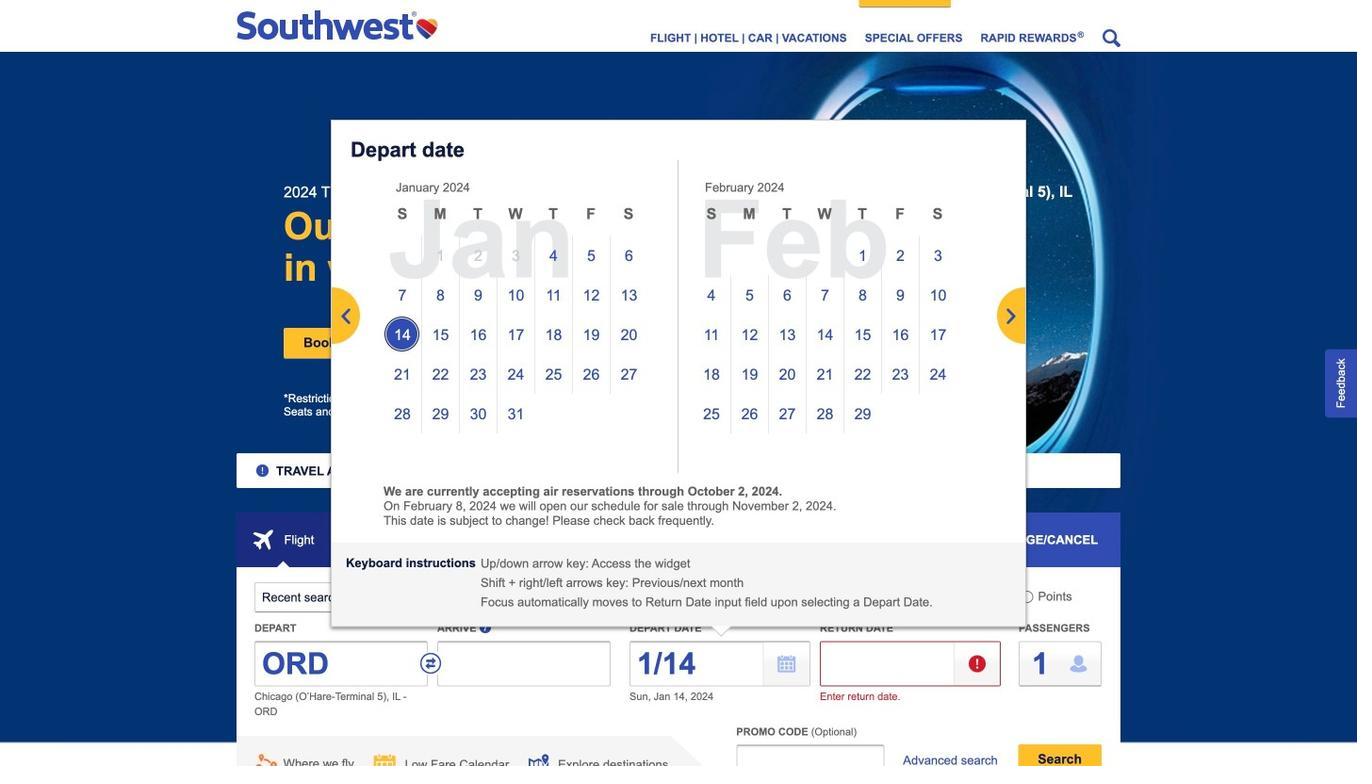 Task type: describe. For each thing, give the bounding box(es) containing it.
Passengers count. Opens flyout. text field
[[1019, 641, 1102, 687]]

1 tuesday cell from the left
[[459, 163, 497, 203]]

Return date in mm/dd/yyyy format, valid dates from Jan 14, 2024 to Oct 2, 2024. To use a date picker press the down arrow.Enter return date. text field
[[820, 641, 1001, 687]]

wednesday cell
[[806, 163, 844, 203]]

Recent searches text field
[[254, 583, 434, 613]]

Depart Date in mm/dd/yyyy format, valid dates from Jan 4, 2024 to Oct 2, 2024. To use a date picker press the down arrow. text field
[[630, 641, 811, 687]]

1 monday cell from the left
[[421, 163, 459, 203]]



Task type: locate. For each thing, give the bounding box(es) containing it.
1 horizontal spatial tuesday cell
[[768, 163, 806, 203]]

tuesday cell
[[459, 163, 497, 203], [768, 163, 806, 203]]

None radio
[[545, 591, 557, 603], [1021, 591, 1033, 603], [545, 591, 557, 603], [1021, 591, 1033, 603]]

None text field
[[736, 745, 884, 766]]

2 monday cell from the left
[[730, 163, 768, 203]]

navigation
[[237, 8, 1121, 47]]

2 tuesday cell from the left
[[768, 163, 806, 203]]

sunday cell
[[384, 163, 421, 203], [693, 163, 730, 203]]

None text field
[[254, 641, 428, 687], [437, 641, 611, 687], [254, 641, 428, 687], [437, 641, 611, 687]]

banner
[[237, 0, 1121, 52]]

0 horizontal spatial sunday cell
[[384, 163, 421, 203]]

1 sunday cell from the left
[[384, 163, 421, 203]]

1 horizontal spatial monday cell
[[730, 163, 768, 203]]

monday cell
[[421, 163, 459, 203], [730, 163, 768, 203]]

2 sunday cell from the left
[[693, 163, 730, 203]]

thursday cell
[[844, 163, 881, 203]]

0 horizontal spatial tuesday cell
[[459, 163, 497, 203]]

tab list
[[237, 513, 1121, 589]]

1 horizontal spatial sunday cell
[[693, 163, 730, 203]]

0 horizontal spatial monday cell
[[421, 163, 459, 203]]



Task type: vqa. For each thing, say whether or not it's contained in the screenshot.
SOUTHWEST image
no



